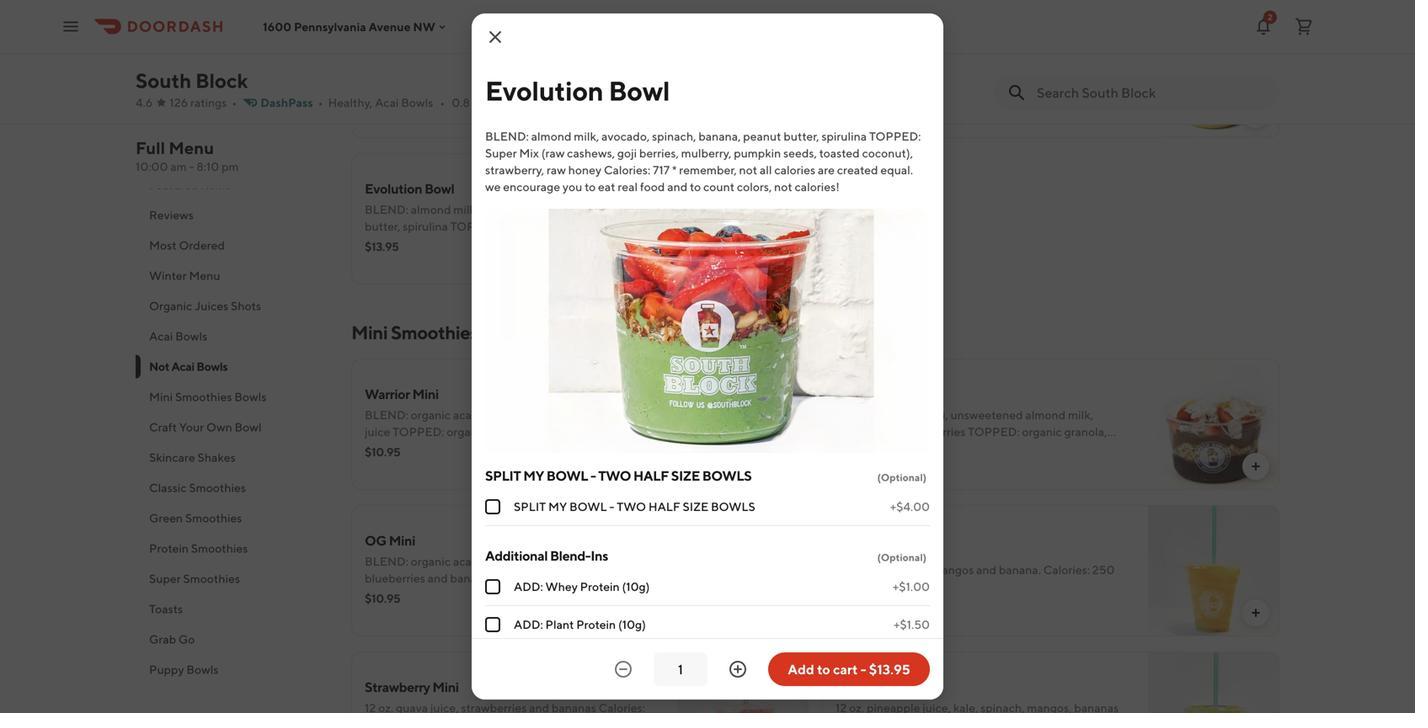 Task type: locate. For each thing, give the bounding box(es) containing it.
your
[[179, 420, 204, 434]]

1 horizontal spatial granola
[[501, 442, 541, 456]]

banana, inside blend: almond milk, avocado, spinach, banana, peanut butter, spirulina topped: super mix (raw cashews, goji berries, mulberry, pumpkin seeds, toasted coconut), strawberry, raw honey calories: 717 * remember, not all calories are created equal. we encourage you to eat real food and to count colors, not calories!
[[699, 129, 741, 143]]

(optional) inside split my bowl - two half size bowls group
[[877, 472, 927, 484]]

organic down fruit),
[[565, 73, 605, 87]]

free
[[608, 107, 629, 120], [462, 459, 483, 473], [1026, 459, 1047, 473]]

goji down avocado,
[[617, 146, 637, 160]]

1 horizontal spatial strawberries,
[[534, 425, 603, 439]]

size
[[671, 468, 700, 484], [683, 500, 709, 514]]

blend:
[[365, 56, 409, 70], [485, 129, 529, 143], [365, 408, 409, 422], [836, 408, 880, 422]]

grab go
[[149, 633, 195, 647]]

smoothies down shakes
[[189, 481, 246, 495]]

bowls up mini smoothies bowls
[[197, 360, 228, 374]]

berries, inside blend: almond milk, avocado, spinach, banana, peanut butter, spirulina topped: super mix (raw cashews, goji berries, mulberry, pumpkin seeds, toasted coconut), strawberry, raw honey calories: 717 * remember, not all calories are created equal. we encourage you to eat real food and to count colors, not calories!
[[639, 146, 679, 160]]

increase quantity by 1 image
[[728, 660, 748, 680]]

pineapple inside "magic dragon bowl blend: organic pitaya (aka dragon fruit), pineapple juice, strawberries, mangos topped: organic granola, goji berries, coconut, strawberries calories: 502 our granola is certified organic, vegan and gluten-free"
[[586, 56, 639, 70]]

is
[[407, 107, 415, 120], [543, 442, 552, 456], [1104, 442, 1112, 456]]

bananas inside nutella mini blend: organic acai, unsweetened almond milk, bananas and blueberries topped: organic granola, banana, strawberry, coconut & nutella our granola is certified organic, vegan and gluten-free
[[836, 425, 880, 439]]

mini right warrior
[[412, 386, 439, 402]]

1 vertical spatial strawberries,
[[534, 425, 603, 439]]

granola inside the warrior mini blend: organic acai, bananas, strawberry, pineapple juice topped: organic granola, strawberries, blueberries, bananas our granola is certified organic, vegan and gluten-free
[[501, 442, 541, 456]]

0 horizontal spatial evolution
[[365, 181, 422, 197]]

2 horizontal spatial •
[[440, 96, 445, 110]]

(10g) for add:  whey protein (10g)
[[622, 580, 650, 594]]

nw
[[413, 20, 435, 33]]

topped: up "coconut)," at right top
[[869, 129, 921, 143]]

2 horizontal spatial to
[[817, 662, 831, 678]]

green down add to cart - $13.95 in the bottom right of the page
[[836, 680, 873, 696]]

golden bowl image
[[1148, 7, 1280, 138]]

organic, inside "magic dragon bowl blend: organic pitaya (aka dragon fruit), pineapple juice, strawberries, mangos topped: organic granola, goji berries, coconut, strawberries calories: 502 our granola is certified organic, vegan and gluten-free"
[[465, 107, 508, 120]]

(10g) for add: plant protein (10g)
[[618, 618, 646, 632]]

pm
[[222, 160, 239, 174]]

honey
[[568, 163, 602, 177]]

shots
[[231, 299, 261, 313]]

1 horizontal spatial gluten-
[[568, 107, 608, 120]]

1 vertical spatial mangos
[[932, 563, 974, 577]]

0 horizontal spatial banana,
[[699, 129, 741, 143]]

0 horizontal spatial to
[[585, 180, 596, 194]]

smoothies up craft your own bowl
[[175, 390, 232, 404]]

and down blueberries,
[[400, 459, 420, 473]]

1 vertical spatial split
[[514, 500, 546, 514]]

organic, inside nutella mini blend: organic acai, unsweetened almond milk, bananas and blueberries topped: organic granola, banana, strawberry, coconut & nutella our granola is certified organic, vegan and gluten-free
[[883, 459, 926, 473]]

bowl left we
[[425, 181, 455, 197]]

2 add: from the top
[[514, 618, 543, 632]]

1 vertical spatial (10g)
[[618, 618, 646, 632]]

not down calories
[[774, 180, 793, 194]]

almond up "(raw"
[[531, 129, 572, 143]]

0 horizontal spatial juice,
[[365, 73, 393, 87]]

ordered
[[179, 238, 225, 252]]

1 horizontal spatial organic,
[[601, 442, 644, 456]]

split down bananas,
[[485, 468, 521, 484]]

0 horizontal spatial our
[[477, 442, 499, 456]]

None checkbox
[[485, 500, 500, 515], [485, 618, 500, 633], [485, 500, 500, 515], [485, 618, 500, 633]]

vegan down blueberries,
[[365, 459, 397, 473]]

our inside the warrior mini blend: organic acai, bananas, strawberry, pineapple juice topped: organic granola, strawberries, blueberries, bananas our granola is certified organic, vegan and gluten-free
[[477, 442, 499, 456]]

0 vertical spatial strawberry,
[[485, 163, 544, 177]]

size for (optional)
[[671, 468, 700, 484]]

1 vertical spatial banana,
[[836, 442, 878, 456]]

open menu image
[[61, 16, 81, 37]]

2 horizontal spatial free
[[1026, 459, 1047, 473]]

bananas right blueberries,
[[431, 442, 475, 456]]

Item Search search field
[[1037, 83, 1266, 102]]

1 vertical spatial milk,
[[1068, 408, 1094, 422]]

0 horizontal spatial calories:
[[546, 90, 593, 104]]

1 vertical spatial menu
[[189, 269, 220, 283]]

organic juices shots
[[149, 299, 261, 313]]

free down 502
[[608, 107, 629, 120]]

og mini
[[365, 533, 415, 549]]

goji inside "magic dragon bowl blend: organic pitaya (aka dragon fruit), pineapple juice, strawberries, mangos topped: organic granola, goji berries, coconut, strawberries calories: 502 our granola is certified organic, vegan and gluten-free"
[[365, 90, 384, 104]]

to down the remember,
[[690, 180, 701, 194]]

featured
[[149, 178, 198, 192]]

2 horizontal spatial organic,
[[883, 459, 926, 473]]

0 horizontal spatial vegan
[[365, 459, 397, 473]]

(optional) up the +$4.00 on the right
[[877, 472, 927, 484]]

all
[[760, 163, 772, 177]]

strawberry, inside blend: almond milk, avocado, spinach, banana, peanut butter, spirulina topped: super mix (raw cashews, goji berries, mulberry, pumpkin seeds, toasted coconut), strawberry, raw honey calories: 717 * remember, not all calories are created equal. we encourage you to eat real food and to count colors, not calories!
[[485, 163, 544, 177]]

split my bowl - two half size bowls for +$4.00
[[514, 500, 756, 514]]

1 horizontal spatial acai,
[[924, 408, 948, 422]]

my up the additional blend-ins on the bottom
[[548, 500, 567, 514]]

0 vertical spatial juice,
[[365, 73, 393, 87]]

1 horizontal spatial calories:
[[604, 163, 651, 177]]

acai, left bananas,
[[453, 408, 477, 422]]

acai, up blueberries
[[924, 408, 948, 422]]

puppy
[[149, 663, 184, 677]]

$10.95 for warrior
[[365, 445, 401, 459]]

$10.95
[[365, 445, 401, 459], [836, 445, 872, 459], [365, 592, 401, 606]]

0 vertical spatial &
[[481, 322, 493, 344]]

$10.95 down 'juice'
[[365, 445, 401, 459]]

banana, down the nutella
[[836, 442, 878, 456]]

evolution bowl dialog
[[472, 13, 944, 714]]

0.8
[[452, 96, 470, 110]]

1 horizontal spatial my
[[548, 500, 567, 514]]

1 vertical spatial two
[[617, 500, 646, 514]]

and down the coconut
[[963, 459, 983, 473]]

calories: up real
[[604, 163, 651, 177]]

and left banana.
[[977, 563, 997, 577]]

0 horizontal spatial acai,
[[453, 408, 477, 422]]

bowls up bananas,
[[496, 322, 545, 344]]

0 vertical spatial size
[[671, 468, 700, 484]]

strawberries
[[478, 90, 544, 104]]

mini for strawberry mini
[[433, 680, 459, 696]]

1 horizontal spatial free
[[608, 107, 629, 120]]

• left 0.8 on the left top of the page
[[440, 96, 445, 110]]

additional blend-ins group
[[485, 547, 930, 714]]

0 vertical spatial evolution bowl
[[485, 75, 670, 107]]

green inside button
[[149, 511, 183, 525]]

milk, inside blend: almond milk, avocado, spinach, banana, peanut butter, spirulina topped: super mix (raw cashews, goji berries, mulberry, pumpkin seeds, toasted coconut), strawberry, raw honey calories: 717 * remember, not all calories are created equal. we encourage you to eat real food and to count colors, not calories!
[[574, 129, 599, 143]]

add: left whey
[[514, 580, 543, 594]]

super inside button
[[149, 572, 181, 586]]

gluten- down 502
[[568, 107, 608, 120]]

2 vertical spatial acai
[[171, 360, 194, 374]]

0 vertical spatial (10g)
[[622, 580, 650, 594]]

• left healthy, at left
[[318, 96, 323, 110]]

featured items button
[[136, 170, 331, 200]]

strawberry, inside nutella mini blend: organic acai, unsweetened almond milk, bananas and blueberries topped: organic granola, banana, strawberry, coconut & nutella our granola is certified organic, vegan and gluten-free
[[880, 442, 940, 456]]

0 vertical spatial bowls
[[702, 468, 752, 484]]

strawberry
[[365, 680, 430, 696]]

vegan inside nutella mini blend: organic acai, unsweetened almond milk, bananas and blueberries topped: organic granola, banana, strawberry, coconut & nutella our granola is certified organic, vegan and gluten-free
[[928, 459, 961, 473]]

2 horizontal spatial certified
[[836, 459, 881, 473]]

2 vertical spatial $13.95
[[869, 662, 911, 678]]

super smoothies button
[[136, 564, 331, 594]]

1 vertical spatial protein
[[580, 580, 620, 594]]

free down bananas,
[[462, 459, 483, 473]]

0 vertical spatial pineapple
[[586, 56, 639, 70]]

banana, inside nutella mini blend: organic acai, unsweetened almond milk, bananas and blueberries topped: organic granola, banana, strawberry, coconut & nutella our granola is certified organic, vegan and gluten-free
[[836, 442, 878, 456]]

juice, inside "magic dragon bowl blend: organic pitaya (aka dragon fruit), pineapple juice, strawberries, mangos topped: organic granola, goji berries, coconut, strawberries calories: 502 our granola is certified organic, vegan and gluten-free"
[[365, 73, 393, 87]]

bowl up ins
[[570, 500, 607, 514]]

0 horizontal spatial green
[[149, 511, 183, 525]]

and up "(raw"
[[545, 107, 565, 120]]

2 vertical spatial organic,
[[883, 459, 926, 473]]

1 horizontal spatial goji
[[617, 146, 637, 160]]

0 vertical spatial mangos
[[466, 73, 508, 87]]

bowl up pitaya
[[451, 34, 480, 50]]

mini inside mango mini 12 oz. guava juice, mangos and banana.  calories: 250
[[880, 541, 907, 557]]

acai bowls button
[[136, 321, 331, 352]]

evolution bowl left we
[[365, 181, 455, 197]]

add item to cart image for evolution bowl
[[779, 254, 792, 268]]

mini inside the warrior mini blend: organic acai, bananas, strawberry, pineapple juice topped: organic granola, strawberries, blueberries, bananas our granola is certified organic, vegan and gluten-free
[[412, 386, 439, 402]]

1 horizontal spatial our
[[620, 90, 641, 104]]

not left "all"
[[739, 163, 758, 177]]

1600 pennsylvania avenue nw
[[263, 20, 435, 33]]

menu inside the full menu 10:00 am - 8:10 pm
[[169, 138, 214, 158]]

granola down bananas,
[[501, 442, 541, 456]]

mini right og
[[389, 533, 415, 549]]

our right 502
[[620, 90, 641, 104]]

menu inside winter menu button
[[189, 269, 220, 283]]

topped: down unsweetened
[[968, 425, 1020, 439]]

0 vertical spatial split
[[485, 468, 521, 484]]

mini
[[351, 322, 388, 344], [412, 386, 439, 402], [882, 386, 908, 402], [149, 390, 173, 404], [389, 533, 415, 549], [880, 541, 907, 557], [433, 680, 459, 696], [876, 680, 902, 696]]

2 (optional) from the top
[[877, 552, 927, 564]]

+$1.00
[[893, 580, 930, 594]]

blend: down magic
[[365, 56, 409, 70]]

mangos down (aka
[[466, 73, 508, 87]]

gluten- down nutella
[[986, 459, 1026, 473]]

0 horizontal spatial strawberries,
[[396, 73, 464, 87]]

dashpass •
[[261, 96, 323, 110]]

mini down not
[[149, 390, 173, 404]]

1 horizontal spatial •
[[318, 96, 323, 110]]

classic smoothies
[[149, 481, 246, 495]]

strawberry, right bananas,
[[530, 408, 589, 422]]

1 horizontal spatial not
[[774, 180, 793, 194]]

topped: inside nutella mini blend: organic acai, unsweetened almond milk, bananas and blueberries topped: organic granola, banana, strawberry, coconut & nutella our granola is certified organic, vegan and gluten-free
[[968, 425, 1020, 439]]

blend: up 'juice'
[[365, 408, 409, 422]]

$13.95 for evolution bowl
[[365, 240, 399, 254]]

1 acai, from the left
[[453, 408, 477, 422]]

granola, inside "magic dragon bowl blend: organic pitaya (aka dragon fruit), pineapple juice, strawberries, mangos topped: organic granola, goji berries, coconut, strawberries calories: 502 our granola is certified organic, vegan and gluten-free"
[[607, 73, 650, 87]]

bowls down go
[[187, 663, 219, 677]]

protein for add:  whey protein (10g)
[[580, 580, 620, 594]]

mini up "guava"
[[880, 541, 907, 557]]

acai, inside nutella mini blend: organic acai, unsweetened almond milk, bananas and blueberries topped: organic granola, banana, strawberry, coconut & nutella our granola is certified organic, vegan and gluten-free
[[924, 408, 948, 422]]

& left nutella
[[988, 442, 996, 456]]

2 horizontal spatial vegan
[[928, 459, 961, 473]]

juices
[[195, 299, 228, 313]]

strawberry, inside the warrior mini blend: organic acai, bananas, strawberry, pineapple juice topped: organic granola, strawberries, blueberries, bananas our granola is certified organic, vegan and gluten-free
[[530, 408, 589, 422]]

add item to cart image
[[1250, 460, 1263, 474]]

0 horizontal spatial •
[[232, 96, 237, 110]]

strawberry mini
[[365, 680, 459, 696]]

1 vertical spatial evolution
[[365, 181, 422, 197]]

1 vertical spatial half
[[649, 500, 681, 514]]

$10.95 down the nutella
[[836, 445, 872, 459]]

protein up super smoothies
[[149, 542, 189, 556]]

cart
[[833, 662, 858, 678]]

full
[[136, 138, 165, 158]]

1 horizontal spatial almond
[[1026, 408, 1066, 422]]

bowls left 0.8 on the left top of the page
[[401, 96, 433, 110]]

-
[[189, 160, 194, 174], [591, 468, 596, 484], [610, 500, 615, 514], [861, 662, 867, 678]]

my for (optional)
[[523, 468, 544, 484]]

butter,
[[784, 129, 820, 143]]

menu for full
[[169, 138, 214, 158]]

not
[[149, 360, 169, 374]]

0 vertical spatial certified
[[418, 107, 463, 120]]

split my bowl - two half size bowls for (optional)
[[485, 468, 752, 484]]

warrior mini image
[[677, 359, 809, 490]]

calories: down fruit),
[[546, 90, 593, 104]]

& inside nutella mini blend: organic acai, unsweetened almond milk, bananas and blueberries topped: organic granola, banana, strawberry, coconut & nutella our granola is certified organic, vegan and gluten-free
[[988, 442, 996, 456]]

bowls
[[401, 96, 433, 110], [496, 322, 545, 344], [175, 329, 207, 343], [197, 360, 228, 374], [234, 390, 267, 404], [187, 663, 219, 677]]

and left blueberries
[[883, 425, 903, 439]]

my down bananas,
[[523, 468, 544, 484]]

menu
[[169, 138, 214, 158], [189, 269, 220, 283]]

milk,
[[574, 129, 599, 143], [1068, 408, 1094, 422]]

super up toasts
[[149, 572, 181, 586]]

0 vertical spatial $13.95
[[365, 93, 399, 107]]

0 horizontal spatial is
[[407, 107, 415, 120]]

1 vertical spatial evolution bowl
[[365, 181, 455, 197]]

strawberries, inside the warrior mini blend: organic acai, bananas, strawberry, pineapple juice topped: organic granola, strawberries, blueberries, bananas our granola is certified organic, vegan and gluten-free
[[534, 425, 603, 439]]

mangos left banana.
[[932, 563, 974, 577]]

smoothies up protein smoothies
[[185, 511, 242, 525]]

coconut,
[[429, 90, 476, 104]]

spirulina
[[822, 129, 867, 143]]

2 horizontal spatial gluten-
[[986, 459, 1026, 473]]

1 horizontal spatial milk,
[[1068, 408, 1094, 422]]

0 vertical spatial strawberries,
[[396, 73, 464, 87]]

granola inside nutella mini blend: organic acai, unsweetened almond milk, bananas and blueberries topped: organic granola, banana, strawberry, coconut & nutella our granola is certified organic, vegan and gluten-free
[[1061, 442, 1101, 456]]

my for +$4.00
[[548, 500, 567, 514]]

and down *
[[668, 180, 688, 194]]

0 horizontal spatial granola
[[365, 107, 405, 120]]

smoothies up warrior
[[391, 322, 478, 344]]

acai right not
[[171, 360, 194, 374]]

granola right nutella
[[1061, 442, 1101, 456]]

super left mix
[[485, 146, 517, 160]]

None checkbox
[[485, 580, 500, 595]]

almond up nutella
[[1026, 408, 1066, 422]]

(aka
[[488, 56, 511, 70]]

bowl up blend-
[[547, 468, 588, 484]]

smoothies down green smoothies button
[[191, 542, 248, 556]]

granola, inside nutella mini blend: organic acai, unsweetened almond milk, bananas and blueberries topped: organic granola, banana, strawberry, coconut & nutella our granola is certified organic, vegan and gluten-free
[[1065, 425, 1108, 439]]

1 vertical spatial almond
[[1026, 408, 1066, 422]]

organic, inside the warrior mini blend: organic acai, bananas, strawberry, pineapple juice topped: organic granola, strawberries, blueberries, bananas our granola is certified organic, vegan and gluten-free
[[601, 442, 644, 456]]

0 horizontal spatial milk,
[[574, 129, 599, 143]]

classic
[[149, 481, 187, 495]]

goji down magic
[[365, 90, 384, 104]]

2 horizontal spatial our
[[1038, 442, 1059, 456]]

ins
[[591, 548, 608, 564]]

0 vertical spatial almond
[[531, 129, 572, 143]]

vegan down 'strawberries'
[[510, 107, 543, 120]]

and inside the warrior mini blend: organic acai, bananas, strawberry, pineapple juice topped: organic granola, strawberries, blueberries, bananas our granola is certified organic, vegan and gluten-free
[[400, 459, 420, 473]]

our down bananas,
[[477, 442, 499, 456]]

mini for og mini
[[389, 533, 415, 549]]

super
[[485, 146, 517, 160], [149, 572, 181, 586]]

bananas
[[836, 425, 880, 439], [431, 442, 475, 456]]

& up bananas,
[[481, 322, 493, 344]]

0 horizontal spatial gluten-
[[422, 459, 462, 473]]

0 vertical spatial banana,
[[699, 129, 741, 143]]

vegan
[[510, 107, 543, 120], [365, 459, 397, 473], [928, 459, 961, 473]]

vegan down the coconut
[[928, 459, 961, 473]]

1 horizontal spatial evolution bowl
[[485, 75, 670, 107]]

granola inside "magic dragon bowl blend: organic pitaya (aka dragon fruit), pineapple juice, strawberries, mangos topped: organic granola, goji berries, coconut, strawberries calories: 502 our granola is certified organic, vegan and gluten-free"
[[365, 107, 405, 120]]

to left cart
[[817, 662, 831, 678]]

smoothies inside button
[[189, 481, 246, 495]]

grab go button
[[136, 625, 331, 655]]

acai for healthy,
[[375, 96, 399, 110]]

0 horizontal spatial almond
[[531, 129, 572, 143]]

goji inside blend: almond milk, avocado, spinach, banana, peanut butter, spirulina topped: super mix (raw cashews, goji berries, mulberry, pumpkin seeds, toasted coconut), strawberry, raw honey calories: 717 * remember, not all calories are created equal. we encourage you to eat real food and to count colors, not calories!
[[617, 146, 637, 160]]

smoothies inside button
[[191, 542, 248, 556]]

dragon
[[404, 34, 448, 50]]

pennsylvania
[[294, 20, 366, 33]]

4.6
[[136, 96, 153, 110]]

0 vertical spatial add:
[[514, 580, 543, 594]]

juice, up healthy, acai bowls • 0.8 mi
[[365, 73, 393, 87]]

502
[[595, 90, 618, 104]]

mango
[[836, 541, 878, 557]]

1 vertical spatial bananas
[[431, 442, 475, 456]]

1 horizontal spatial mangos
[[932, 563, 974, 577]]

evolution bowl inside dialog
[[485, 75, 670, 107]]

protein
[[149, 542, 189, 556], [580, 580, 620, 594], [576, 618, 616, 632]]

0 vertical spatial my
[[523, 468, 544, 484]]

evolution bowl down fruit),
[[485, 75, 670, 107]]

berries, left coconut,
[[387, 90, 426, 104]]

items
[[200, 178, 230, 192]]

2 vertical spatial add item to cart image
[[1250, 607, 1263, 620]]

0 horizontal spatial bananas
[[431, 442, 475, 456]]

nutella mini blend: organic acai, unsweetened almond milk, bananas and blueberries topped: organic granola, banana, strawberry, coconut & nutella our granola is certified organic, vegan and gluten-free
[[836, 386, 1112, 473]]

1 vertical spatial &
[[988, 442, 996, 456]]

juice, up the +$1.00
[[901, 563, 930, 577]]

- inside the full menu 10:00 am - 8:10 pm
[[189, 160, 194, 174]]

bowl right own
[[235, 420, 262, 434]]

1 vertical spatial split my bowl - two half size bowls
[[514, 500, 756, 514]]

1 vertical spatial bowl
[[570, 500, 607, 514]]

strawberry, down blueberries
[[880, 442, 940, 456]]

0 vertical spatial not
[[739, 163, 758, 177]]

2 horizontal spatial granola,
[[1065, 425, 1108, 439]]

mini down add to cart - $13.95 in the bottom right of the page
[[876, 680, 902, 696]]

acai up not
[[149, 329, 173, 343]]

1 vertical spatial acai
[[149, 329, 173, 343]]

0 horizontal spatial certified
[[418, 107, 463, 120]]

almond
[[531, 129, 572, 143], [1026, 408, 1066, 422]]

mini inside nutella mini blend: organic acai, unsweetened almond milk, bananas and blueberries topped: organic granola, banana, strawberry, coconut & nutella our granola is certified organic, vegan and gluten-free
[[882, 386, 908, 402]]

0 vertical spatial (optional)
[[877, 472, 927, 484]]

1 horizontal spatial granola,
[[607, 73, 650, 87]]

two
[[598, 468, 631, 484], [617, 500, 646, 514]]

0 horizontal spatial my
[[523, 468, 544, 484]]

(optional) inside additional blend-ins group
[[877, 552, 927, 564]]

1 vertical spatial bowls
[[711, 500, 756, 514]]

1 (optional) from the top
[[877, 472, 927, 484]]

organic up nutella
[[1022, 425, 1062, 439]]

split for (optional)
[[485, 468, 521, 484]]

skincare shakes button
[[136, 443, 331, 473]]

dragon
[[513, 56, 552, 70]]

acai right healthy, at left
[[375, 96, 399, 110]]

bananas inside the warrior mini blend: organic acai, bananas, strawberry, pineapple juice topped: organic granola, strawberries, blueberries, bananas our granola is certified organic, vegan and gluten-free
[[431, 442, 475, 456]]

0 vertical spatial organic,
[[465, 107, 508, 120]]

(10g) up the decrease quantity by 1 "image"
[[618, 618, 646, 632]]

2 acai, from the left
[[924, 408, 948, 422]]

our right nutella
[[1038, 442, 1059, 456]]

add item to cart image for mango mini
[[1250, 607, 1263, 620]]

pitaya
[[453, 56, 486, 70]]

1 vertical spatial $13.95
[[365, 240, 399, 254]]

banana,
[[699, 129, 741, 143], [836, 442, 878, 456]]

topped:
[[511, 73, 562, 87], [869, 129, 921, 143], [393, 425, 444, 439], [968, 425, 1020, 439]]

peanut
[[743, 129, 781, 143]]

is inside the warrior mini blend: organic acai, bananas, strawberry, pineapple juice topped: organic granola, strawberries, blueberries, bananas our granola is certified organic, vegan and gluten-free
[[543, 442, 552, 456]]

1 vertical spatial add:
[[514, 618, 543, 632]]

nutella
[[998, 442, 1035, 456]]

bowl for +$4.00
[[570, 500, 607, 514]]

granola down magic
[[365, 107, 405, 120]]

0 vertical spatial berries,
[[387, 90, 426, 104]]

vegan inside the warrior mini blend: organic acai, bananas, strawberry, pineapple juice topped: organic granola, strawberries, blueberries, bananas our granola is certified organic, vegan and gluten-free
[[365, 459, 397, 473]]

warrior
[[365, 386, 410, 402]]

calories!
[[795, 180, 840, 194]]

berries, up 717
[[639, 146, 679, 160]]

Current quantity is 1 number field
[[664, 661, 698, 679]]

pumpkin
[[734, 146, 781, 160]]

(optional) for additional blend-ins
[[877, 552, 927, 564]]

smoothies down protein smoothies
[[183, 572, 240, 586]]

smoothies
[[391, 322, 478, 344], [175, 390, 232, 404], [189, 481, 246, 495], [185, 511, 242, 525], [191, 542, 248, 556], [183, 572, 240, 586]]

acai, inside the warrior mini blend: organic acai, bananas, strawberry, pineapple juice topped: organic granola, strawberries, blueberries, bananas our granola is certified organic, vegan and gluten-free
[[453, 408, 477, 422]]

unsweetened
[[951, 408, 1023, 422]]

close evolution bowl image
[[485, 27, 506, 47]]

1 vertical spatial my
[[548, 500, 567, 514]]

1 vertical spatial size
[[683, 500, 709, 514]]

bananas down the nutella
[[836, 425, 880, 439]]

topped: inside "magic dragon bowl blend: organic pitaya (aka dragon fruit), pineapple juice, strawberries, mangos topped: organic granola, goji berries, coconut, strawberries calories: 502 our granola is certified organic, vegan and gluten-free"
[[511, 73, 562, 87]]

reviews button
[[136, 200, 331, 230]]

mini right strawberry
[[433, 680, 459, 696]]

0 horizontal spatial mangos
[[466, 73, 508, 87]]

2 vertical spatial strawberry,
[[880, 442, 940, 456]]

and inside mango mini 12 oz. guava juice, mangos and banana.  calories: 250
[[977, 563, 997, 577]]

strawberry,
[[485, 163, 544, 177], [530, 408, 589, 422], [880, 442, 940, 456]]

blend: down the nutella
[[836, 408, 880, 422]]

add to cart - $13.95
[[788, 662, 911, 678]]

1600 pennsylvania avenue nw button
[[263, 20, 449, 33]]

1 add: from the top
[[514, 580, 543, 594]]

bowl up avocado,
[[609, 75, 670, 107]]

2 horizontal spatial calories:
[[1044, 563, 1090, 577]]

banana, up mulberry,
[[699, 129, 741, 143]]

calories: inside blend: almond milk, avocado, spinach, banana, peanut butter, spirulina topped: super mix (raw cashews, goji berries, mulberry, pumpkin seeds, toasted coconut), strawberry, raw honey calories: 717 * remember, not all calories are created equal. we encourage you to eat real food and to count colors, not calories!
[[604, 163, 651, 177]]

add item to cart image
[[1250, 108, 1263, 121], [779, 254, 792, 268], [1250, 607, 1263, 620]]

protein down ins
[[580, 580, 620, 594]]

evolution
[[485, 75, 604, 107], [365, 181, 422, 197]]

2 vertical spatial protein
[[576, 618, 616, 632]]

topped: up blueberries,
[[393, 425, 444, 439]]

0 horizontal spatial granola,
[[489, 425, 532, 439]]



Task type: vqa. For each thing, say whether or not it's contained in the screenshot.
milk, to the left
yes



Task type: describe. For each thing, give the bounding box(es) containing it.
$13.95 for magic dragon bowl
[[365, 93, 399, 107]]

menu for winter
[[189, 269, 220, 283]]

split my bowl - two half size bowls group
[[485, 467, 930, 527]]

super inside blend: almond milk, avocado, spinach, banana, peanut butter, spirulina topped: super mix (raw cashews, goji berries, mulberry, pumpkin seeds, toasted coconut), strawberry, raw honey calories: 717 * remember, not all calories are created equal. we encourage you to eat real food and to count colors, not calories!
[[485, 146, 517, 160]]

1 horizontal spatial to
[[690, 180, 701, 194]]

bowl inside "magic dragon bowl blend: organic pitaya (aka dragon fruit), pineapple juice, strawberries, mangos topped: organic granola, goji berries, coconut, strawberries calories: 502 our granola is certified organic, vegan and gluten-free"
[[451, 34, 480, 50]]

most ordered button
[[136, 230, 331, 261]]

3 • from the left
[[440, 96, 445, 110]]

protein for add: plant protein (10g)
[[576, 618, 616, 632]]

bowl for (optional)
[[547, 468, 588, 484]]

topped: inside blend: almond milk, avocado, spinach, banana, peanut butter, spirulina topped: super mix (raw cashews, goji berries, mulberry, pumpkin seeds, toasted coconut), strawberry, raw honey calories: 717 * remember, not all calories are created equal. we encourage you to eat real food and to count colors, not calories!
[[869, 129, 921, 143]]

acai, for warrior mini
[[453, 408, 477, 422]]

food
[[640, 180, 665, 194]]

acai bowls
[[149, 329, 207, 343]]

(raw
[[542, 146, 565, 160]]

mini for green mini
[[876, 680, 902, 696]]

0 horizontal spatial &
[[481, 322, 493, 344]]

bowl inside evolution bowl dialog
[[609, 75, 670, 107]]

bowl inside craft your own bowl button
[[235, 420, 262, 434]]

magic dragon bowl image
[[677, 7, 809, 138]]

bananas,
[[480, 408, 527, 422]]

calories: inside "magic dragon bowl blend: organic pitaya (aka dragon fruit), pineapple juice, strawberries, mangos topped: organic granola, goji berries, coconut, strawberries calories: 502 our granola is certified organic, vegan and gluten-free"
[[546, 90, 593, 104]]

bowls up craft your own bowl button
[[234, 390, 267, 404]]

mini smoothies & bowls
[[351, 322, 545, 344]]

additional
[[485, 548, 548, 564]]

real
[[618, 180, 638, 194]]

most ordered
[[149, 238, 225, 252]]

mini for nutella mini blend: organic acai, unsweetened almond milk, bananas and blueberries topped: organic granola, banana, strawberry, coconut & nutella our granola is certified organic, vegan and gluten-free
[[882, 386, 908, 402]]

smoothies for protein smoothies
[[191, 542, 248, 556]]

126
[[170, 96, 188, 110]]

add
[[788, 662, 815, 678]]

half for +$4.00
[[649, 500, 681, 514]]

additional blend-ins
[[485, 548, 608, 564]]

notification bell image
[[1254, 16, 1274, 37]]

add: plant protein (10g)
[[514, 618, 646, 632]]

remember,
[[679, 163, 737, 177]]

acai, for nutella mini
[[924, 408, 948, 422]]

nutella mini image
[[1148, 359, 1280, 490]]

organic
[[149, 299, 192, 313]]

certified inside nutella mini blend: organic acai, unsweetened almond milk, bananas and blueberries topped: organic granola, banana, strawberry, coconut & nutella our granola is certified organic, vegan and gluten-free
[[836, 459, 881, 473]]

certified inside the warrior mini blend: organic acai, bananas, strawberry, pineapple juice topped: organic granola, strawberries, blueberries, bananas our granola is certified organic, vegan and gluten-free
[[554, 442, 599, 456]]

fruit),
[[554, 56, 583, 70]]

organic down bananas,
[[447, 425, 487, 439]]

blend: inside blend: almond milk, avocado, spinach, banana, peanut butter, spirulina topped: super mix (raw cashews, goji berries, mulberry, pumpkin seeds, toasted coconut), strawberry, raw honey calories: 717 * remember, not all calories are created equal. we encourage you to eat real food and to count colors, not calories!
[[485, 129, 529, 143]]

mini smoothies bowls button
[[136, 382, 331, 412]]

vegan inside "magic dragon bowl blend: organic pitaya (aka dragon fruit), pineapple juice, strawberries, mangos topped: organic granola, goji berries, coconut, strawberries calories: 502 our granola is certified organic, vegan and gluten-free"
[[510, 107, 543, 120]]

add: for add: plant protein (10g)
[[514, 618, 543, 632]]

gluten- inside the warrior mini blend: organic acai, bananas, strawberry, pineapple juice topped: organic granola, strawberries, blueberries, bananas our granola is certified organic, vegan and gluten-free
[[422, 459, 462, 473]]

eat
[[598, 180, 616, 194]]

add: for add:  whey protein (10g)
[[514, 580, 543, 594]]

mango mini 12 oz. guava juice, mangos and banana.  calories: 250
[[836, 541, 1115, 577]]

craft
[[149, 420, 177, 434]]

1600
[[263, 20, 292, 33]]

south block
[[136, 69, 248, 93]]

juice, inside mango mini 12 oz. guava juice, mangos and banana.  calories: 250
[[901, 563, 930, 577]]

granola, inside the warrior mini blend: organic acai, bananas, strawberry, pineapple juice topped: organic granola, strawberries, blueberries, bananas our granola is certified organic, vegan and gluten-free
[[489, 425, 532, 439]]

berries, inside "magic dragon bowl blend: organic pitaya (aka dragon fruit), pineapple juice, strawberries, mangos topped: organic granola, goji berries, coconut, strawberries calories: 502 our granola is certified organic, vegan and gluten-free"
[[387, 90, 426, 104]]

smoothies for green smoothies
[[185, 511, 242, 525]]

mango mini image
[[1148, 506, 1280, 637]]

$13.95 inside button
[[869, 662, 911, 678]]

calories: inside mango mini 12 oz. guava juice, mangos and banana.  calories: 250
[[1044, 563, 1090, 577]]

milk, inside nutella mini blend: organic acai, unsweetened almond milk, bananas and blueberries topped: organic granola, banana, strawberry, coconut & nutella our granola is certified organic, vegan and gluten-free
[[1068, 408, 1094, 422]]

magic
[[365, 34, 402, 50]]

mini for mango mini 12 oz. guava juice, mangos and banana.  calories: 250
[[880, 541, 907, 557]]

organic up blueberries
[[882, 408, 922, 422]]

organic up blueberries,
[[411, 408, 451, 422]]

shakes
[[198, 451, 236, 465]]

protein inside button
[[149, 542, 189, 556]]

protein smoothies button
[[136, 534, 331, 564]]

free inside nutella mini blend: organic acai, unsweetened almond milk, bananas and blueberries topped: organic granola, banana, strawberry, coconut & nutella our granola is certified organic, vegan and gluten-free
[[1026, 459, 1047, 473]]

2 • from the left
[[318, 96, 323, 110]]

toasts button
[[136, 594, 331, 625]]

organic down dragon
[[411, 56, 451, 70]]

blend: inside the warrior mini blend: organic acai, bananas, strawberry, pineapple juice topped: organic granola, strawberries, blueberries, bananas our granola is certified organic, vegan and gluten-free
[[365, 408, 409, 422]]

mini smoothies bowls
[[149, 390, 267, 404]]

mangos inside mango mini 12 oz. guava juice, mangos and banana.  calories: 250
[[932, 563, 974, 577]]

seeds,
[[784, 146, 817, 160]]

blend: inside "magic dragon bowl blend: organic pitaya (aka dragon fruit), pineapple juice, strawberries, mangos topped: organic granola, goji berries, coconut, strawberries calories: 502 our granola is certified organic, vegan and gluten-free"
[[365, 56, 409, 70]]

126 ratings •
[[170, 96, 237, 110]]

mini for warrior mini blend: organic acai, bananas, strawberry, pineapple juice topped: organic granola, strawberries, blueberries, bananas our granola is certified organic, vegan and gluten-free
[[412, 386, 439, 402]]

mulberry,
[[681, 146, 732, 160]]

blend: inside nutella mini blend: organic acai, unsweetened almond milk, bananas and blueberries topped: organic granola, banana, strawberry, coconut & nutella our granola is certified organic, vegan and gluten-free
[[836, 408, 880, 422]]

half for (optional)
[[634, 468, 669, 484]]

count
[[704, 180, 735, 194]]

smoothies for mini smoothies bowls
[[175, 390, 232, 404]]

green smoothies
[[149, 511, 242, 525]]

almond inside blend: almond milk, avocado, spinach, banana, peanut butter, spirulina topped: super mix (raw cashews, goji berries, mulberry, pumpkin seeds, toasted coconut), strawberry, raw honey calories: 717 * remember, not all calories are created equal. we encourage you to eat real food and to count colors, not calories!
[[531, 129, 572, 143]]

full menu 10:00 am - 8:10 pm
[[136, 138, 239, 174]]

add:  whey protein (10g)
[[514, 580, 650, 594]]

$10.95 down og
[[365, 592, 401, 606]]

0 items, open order cart image
[[1294, 16, 1314, 37]]

raw
[[547, 163, 566, 177]]

acai for not
[[171, 360, 194, 374]]

banana.
[[999, 563, 1041, 577]]

magic dragon bowl blend: organic pitaya (aka dragon fruit), pineapple juice, strawberries, mangos topped: organic granola, goji berries, coconut, strawberries calories: 502 our granola is certified organic, vegan and gluten-free
[[365, 34, 650, 120]]

grab
[[149, 633, 176, 647]]

two for (optional)
[[598, 468, 631, 484]]

am
[[170, 160, 187, 174]]

gluten- inside nutella mini blend: organic acai, unsweetened almond milk, bananas and blueberries topped: organic granola, banana, strawberry, coconut & nutella our granola is certified organic, vegan and gluten-free
[[986, 459, 1026, 473]]

size for +$4.00
[[683, 500, 709, 514]]

split for +$4.00
[[514, 500, 546, 514]]

craft your own bowl button
[[136, 412, 331, 443]]

toasted
[[820, 146, 860, 160]]

colors,
[[737, 180, 772, 194]]

two for +$4.00
[[617, 500, 646, 514]]

free inside the warrior mini blend: organic acai, bananas, strawberry, pineapple juice topped: organic granola, strawberries, blueberries, bananas our granola is certified organic, vegan and gluten-free
[[462, 459, 483, 473]]

reviews
[[149, 208, 194, 222]]

none checkbox inside additional blend-ins group
[[485, 580, 500, 595]]

coconut
[[942, 442, 986, 456]]

add to cart - $13.95 button
[[768, 653, 930, 687]]

bowls for +$4.00
[[711, 500, 756, 514]]

2
[[1268, 12, 1273, 22]]

gluten- inside "magic dragon bowl blend: organic pitaya (aka dragon fruit), pineapple juice, strawberries, mangos topped: organic granola, goji berries, coconut, strawberries calories: 502 our granola is certified organic, vegan and gluten-free"
[[568, 107, 608, 120]]

coconut),
[[862, 146, 913, 160]]

juice
[[365, 425, 390, 439]]

and inside "magic dragon bowl blend: organic pitaya (aka dragon fruit), pineapple juice, strawberries, mangos topped: organic granola, goji berries, coconut, strawberries calories: 502 our granola is certified organic, vegan and gluten-free"
[[545, 107, 565, 120]]

spinach,
[[652, 129, 696, 143]]

warrior mini blend: organic acai, bananas, strawberry, pineapple juice topped: organic granola, strawberries, blueberries, bananas our granola is certified organic, vegan and gluten-free
[[365, 386, 645, 473]]

plant
[[546, 618, 574, 632]]

decrease quantity by 1 image
[[613, 660, 634, 680]]

our inside "magic dragon bowl blend: organic pitaya (aka dragon fruit), pineapple juice, strawberries, mangos topped: organic granola, goji berries, coconut, strawberries calories: 502 our granola is certified organic, vegan and gluten-free"
[[620, 90, 641, 104]]

8:10
[[197, 160, 219, 174]]

$10.95 for nutella
[[836, 445, 872, 459]]

acai inside button
[[149, 329, 173, 343]]

0 horizontal spatial not
[[739, 163, 758, 177]]

oz.
[[849, 563, 865, 577]]

smoothies for classic smoothies
[[189, 481, 246, 495]]

green mini image
[[1148, 652, 1280, 714]]

mini up warrior
[[351, 322, 388, 344]]

puppy bowls button
[[136, 655, 331, 685]]

12
[[836, 563, 847, 577]]

smoothies for super smoothies
[[183, 572, 240, 586]]

created
[[837, 163, 878, 177]]

+$1.50
[[894, 618, 930, 632]]

mangos inside "magic dragon bowl blend: organic pitaya (aka dragon fruit), pineapple juice, strawberries, mangos topped: organic granola, goji berries, coconut, strawberries calories: 502 our granola is certified organic, vegan and gluten-free"
[[466, 73, 508, 87]]

green for green smoothies
[[149, 511, 183, 525]]

0 vertical spatial add item to cart image
[[1250, 108, 1263, 121]]

ratings
[[190, 96, 227, 110]]

250
[[1093, 563, 1115, 577]]

avenue
[[369, 20, 411, 33]]

dashpass
[[261, 96, 313, 110]]

strawberries, inside "magic dragon bowl blend: organic pitaya (aka dragon fruit), pineapple juice, strawberries, mangos topped: organic granola, goji berries, coconut, strawberries calories: 502 our granola is certified organic, vegan and gluten-free"
[[396, 73, 464, 87]]

guava
[[867, 563, 899, 577]]

topped: inside the warrior mini blend: organic acai, bananas, strawberry, pineapple juice topped: organic granola, strawberries, blueberries, bananas our granola is certified organic, vegan and gluten-free
[[393, 425, 444, 439]]

mini inside button
[[149, 390, 173, 404]]

1 • from the left
[[232, 96, 237, 110]]

evolution inside dialog
[[485, 75, 604, 107]]

717
[[653, 163, 670, 177]]

block
[[195, 69, 248, 93]]

strawberry mini image
[[677, 652, 809, 714]]

free inside "magic dragon bowl blend: organic pitaya (aka dragon fruit), pineapple juice, strawberries, mangos topped: organic granola, goji berries, coconut, strawberries calories: 502 our granola is certified organic, vegan and gluten-free"
[[608, 107, 629, 120]]

cashews,
[[567, 146, 615, 160]]

(optional) for split my bowl - two half size bowls
[[877, 472, 927, 484]]

bowls inside 'button'
[[187, 663, 219, 677]]

skincare shakes
[[149, 451, 236, 465]]

puppy bowls
[[149, 663, 219, 677]]

smoothies for mini smoothies & bowls
[[391, 322, 478, 344]]

green for green mini
[[836, 680, 873, 696]]

*
[[672, 163, 677, 177]]

evolution bowl image
[[677, 153, 809, 285]]

bowls for (optional)
[[702, 468, 752, 484]]

certified inside "magic dragon bowl blend: organic pitaya (aka dragon fruit), pineapple juice, strawberries, mangos topped: organic granola, goji berries, coconut, strawberries calories: 502 our granola is certified organic, vegan and gluten-free"
[[418, 107, 463, 120]]

to inside add to cart - $13.95 button
[[817, 662, 831, 678]]

green mini
[[836, 680, 902, 696]]

blend: almond milk, avocado, spinach, banana, peanut butter, spirulina topped: super mix (raw cashews, goji berries, mulberry, pumpkin seeds, toasted coconut), strawberry, raw honey calories: 717 * remember, not all calories are created equal. we encourage you to eat real food and to count colors, not calories!
[[485, 129, 921, 194]]

almond inside nutella mini blend: organic acai, unsweetened almond milk, bananas and blueberries topped: organic granola, banana, strawberry, coconut & nutella our granola is certified organic, vegan and gluten-free
[[1026, 408, 1066, 422]]

classic smoothies button
[[136, 473, 331, 503]]

and inside blend: almond milk, avocado, spinach, banana, peanut butter, spirulina topped: super mix (raw cashews, goji berries, mulberry, pumpkin seeds, toasted coconut), strawberry, raw honey calories: 717 * remember, not all calories are created equal. we encourage you to eat real food and to count colors, not calories!
[[668, 180, 688, 194]]

- inside add to cart - $13.95 button
[[861, 662, 867, 678]]

you
[[563, 180, 582, 194]]

og mini image
[[677, 506, 809, 637]]

0 horizontal spatial evolution bowl
[[365, 181, 455, 197]]

bowls up not acai bowls
[[175, 329, 207, 343]]

is inside nutella mini blend: organic acai, unsweetened almond milk, bananas and blueberries topped: organic granola, banana, strawberry, coconut & nutella our granola is certified organic, vegan and gluten-free
[[1104, 442, 1112, 456]]

is inside "magic dragon bowl blend: organic pitaya (aka dragon fruit), pineapple juice, strawberries, mangos topped: organic granola, goji berries, coconut, strawberries calories: 502 our granola is certified organic, vegan and gluten-free"
[[407, 107, 415, 120]]

pineapple inside the warrior mini blend: organic acai, bananas, strawberry, pineapple juice topped: organic granola, strawberries, blueberries, bananas our granola is certified organic, vegan and gluten-free
[[591, 408, 645, 422]]

mi
[[472, 96, 485, 110]]

blueberries,
[[365, 442, 428, 456]]

mix
[[519, 146, 539, 160]]

our inside nutella mini blend: organic acai, unsweetened almond milk, bananas and blueberries topped: organic granola, banana, strawberry, coconut & nutella our granola is certified organic, vegan and gluten-free
[[1038, 442, 1059, 456]]



